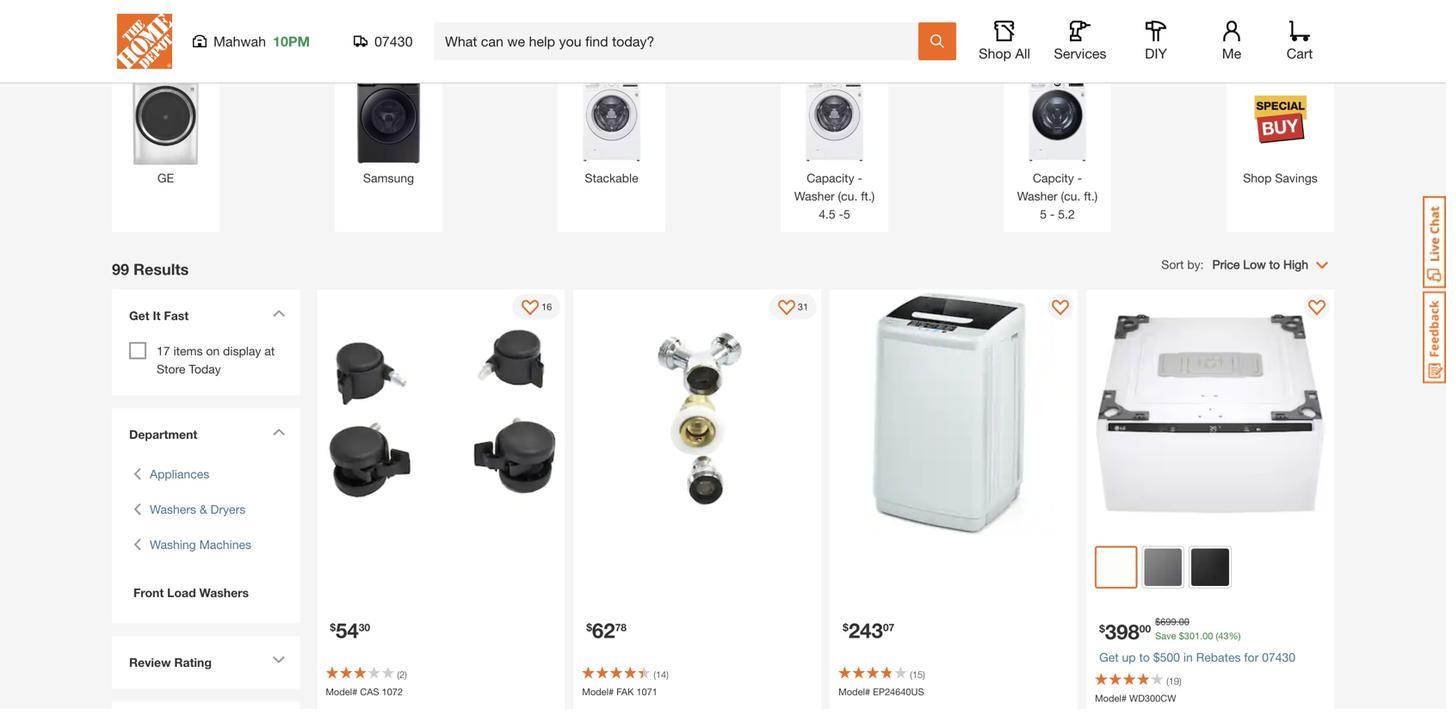 Task type: locate. For each thing, give the bounding box(es) containing it.
to
[[1270, 257, 1280, 272], [1139, 650, 1150, 665]]

get inside $ 398 00 $ 699 . 00 save $ 301 . 00 ( 43 %) get up to $500 in  rebates for 07430
[[1100, 650, 1119, 665]]

1 (cu. from the left
[[838, 189, 858, 203]]

( left the %)
[[1216, 631, 1219, 642]]

1 vertical spatial 07430
[[1262, 650, 1296, 665]]

1 vertical spatial get
[[1100, 650, 1119, 665]]

0 vertical spatial back caret image
[[133, 465, 141, 483]]

at
[[265, 344, 275, 358]]

) for 243
[[923, 669, 925, 681]]

ft.) down capcity - washer (cu. ft.) 5 - 5.2 image
[[1084, 189, 1098, 203]]

5 left '5.2'
[[1040, 207, 1047, 221]]

model# left the cas
[[326, 687, 357, 698]]

1 vertical spatial caret icon image
[[272, 428, 285, 436]]

( for 54
[[397, 669, 399, 681]]

2 display image from the left
[[778, 300, 795, 317]]

ft.) for capcity
[[1084, 189, 1098, 203]]

ep24640us
[[873, 687, 924, 698]]

to right low
[[1270, 257, 1280, 272]]

0 vertical spatial to
[[1270, 257, 1280, 272]]

1 vertical spatial washers
[[199, 586, 249, 600]]

1 caret icon image from the top
[[272, 310, 285, 317]]

1 back caret image from the top
[[133, 465, 141, 483]]

1 horizontal spatial 07430
[[1262, 650, 1296, 665]]

black steel image
[[1192, 549, 1229, 586]]

0 horizontal spatial washers
[[150, 502, 196, 517]]

caret icon image
[[272, 310, 285, 317], [272, 428, 285, 436], [272, 657, 285, 664]]

1 horizontal spatial washers
[[199, 586, 249, 600]]

savings
[[1275, 171, 1318, 185]]

1 horizontal spatial get
[[1100, 650, 1119, 665]]

5 inside capacity - washer (cu. ft.) 4.5 -5
[[844, 207, 850, 221]]

load
[[167, 586, 196, 600]]

back caret image down back caret image
[[133, 536, 141, 554]]

1 ft.) from the left
[[861, 189, 875, 203]]

back caret image up back caret image
[[133, 465, 141, 483]]

-
[[858, 171, 863, 185], [1078, 171, 1082, 185], [839, 207, 844, 221], [1050, 207, 1055, 221]]

(cu. down capacity
[[838, 189, 858, 203]]

fast
[[164, 309, 189, 323]]

699
[[1161, 616, 1177, 628]]

cart
[[1287, 45, 1313, 62]]

2 washer from the left
[[1017, 189, 1058, 203]]

$ down 'white' image
[[1100, 623, 1105, 635]]

00
[[1179, 616, 1190, 628], [1140, 623, 1151, 635], [1203, 631, 1213, 642]]

$ up 'save'
[[1156, 616, 1161, 628]]

1 display image from the left
[[522, 300, 539, 317]]

shop left all
[[979, 45, 1012, 62]]

00 left 43
[[1203, 631, 1213, 642]]

0 horizontal spatial to
[[1139, 650, 1150, 665]]

washer inside capacity - washer (cu. ft.) 4.5 -5
[[794, 189, 835, 203]]

$ inside $ 54 30
[[330, 622, 336, 634]]

( up 1072
[[397, 669, 399, 681]]

(
[[1216, 631, 1219, 642], [397, 669, 399, 681], [654, 669, 656, 681], [910, 669, 912, 681], [1167, 676, 1169, 687]]

display image
[[522, 300, 539, 317], [778, 300, 795, 317], [1309, 300, 1326, 317]]

0 vertical spatial get
[[129, 309, 149, 323]]

2 horizontal spatial display image
[[1309, 300, 1326, 317]]

( up 1071
[[654, 669, 656, 681]]

review rating link
[[129, 654, 240, 672]]

0 vertical spatial 07430
[[375, 33, 413, 50]]

caret icon image down at
[[272, 428, 285, 436]]

washer inside capcity - washer (cu. ft.) 5 - 5.2
[[1017, 189, 1058, 203]]

62
[[592, 618, 615, 643]]

model# left ep24640us
[[839, 687, 870, 698]]

2 caret icon image from the top
[[272, 428, 285, 436]]

caster kit for high efficiency washing machines image
[[317, 290, 565, 538]]

caret icon image right rating
[[272, 657, 285, 664]]

( 19 )
[[1167, 676, 1182, 687]]

1071
[[637, 687, 658, 698]]

0 horizontal spatial get
[[129, 309, 149, 323]]

0 horizontal spatial shop
[[979, 45, 1012, 62]]

(cu. up '5.2'
[[1061, 189, 1081, 203]]

3 caret icon image from the top
[[272, 657, 285, 664]]

0 horizontal spatial ft.)
[[861, 189, 875, 203]]

- right '4.5'
[[839, 207, 844, 221]]

0 vertical spatial washers
[[150, 502, 196, 517]]

shop left savings
[[1243, 171, 1272, 185]]

to inside $ 398 00 $ 699 . 00 save $ 301 . 00 ( 43 %) get up to $500 in  rebates for 07430
[[1139, 650, 1150, 665]]

today
[[189, 362, 221, 376]]

washing machines link
[[150, 536, 251, 554]]

model# for 62
[[582, 687, 614, 698]]

model# left wd300cw on the right bottom of the page
[[1095, 693, 1127, 704]]

ft.)
[[861, 189, 875, 203], [1084, 189, 1098, 203]]

2 horizontal spatial 00
[[1203, 631, 1213, 642]]

model# for 243
[[839, 687, 870, 698]]

( up ep24640us
[[910, 669, 912, 681]]

1 horizontal spatial 5
[[1040, 207, 1047, 221]]

ge link
[[121, 74, 211, 187]]

00 left 'save'
[[1140, 623, 1151, 635]]

shop savings
[[1243, 171, 1318, 185]]

ft.) inside capacity - washer (cu. ft.) 4.5 -5
[[861, 189, 875, 203]]

1 horizontal spatial shop
[[1243, 171, 1272, 185]]

shop inside button
[[979, 45, 1012, 62]]

1 vertical spatial .
[[1200, 631, 1203, 642]]

- left '5.2'
[[1050, 207, 1055, 221]]

(cu.
[[838, 189, 858, 203], [1061, 189, 1081, 203]]

1 horizontal spatial (cu.
[[1061, 189, 1081, 203]]

display image inside 16 'dropdown button'
[[522, 300, 539, 317]]

2 5 from the left
[[1040, 207, 1047, 221]]

$ inside $ 62 78
[[587, 622, 592, 634]]

model# left fak
[[582, 687, 614, 698]]

1 horizontal spatial display image
[[778, 300, 795, 317]]

shop
[[979, 45, 1012, 62], [1243, 171, 1272, 185]]

display image left "16"
[[522, 300, 539, 317]]

( 2 )
[[397, 669, 407, 681]]

0 horizontal spatial (cu.
[[838, 189, 858, 203]]

shop savings image
[[1235, 74, 1326, 165]]

1 washer from the left
[[794, 189, 835, 203]]

front load washers
[[133, 586, 249, 600]]

save
[[1156, 631, 1177, 642]]

get left "up"
[[1100, 650, 1119, 665]]

display image down high at the top right of page
[[1309, 300, 1326, 317]]

$ left 30
[[330, 622, 336, 634]]

2 (cu. from the left
[[1061, 189, 1081, 203]]

to right "up"
[[1139, 650, 1150, 665]]

shop savings link
[[1235, 74, 1326, 187]]

14
[[656, 669, 667, 681]]

2 vertical spatial caret icon image
[[272, 657, 285, 664]]

get it fast link
[[121, 298, 291, 338]]

model# fak 1071
[[582, 687, 658, 698]]

(cu. inside capacity - washer (cu. ft.) 4.5 -5
[[838, 189, 858, 203]]

washers right load
[[199, 586, 249, 600]]

.
[[1177, 616, 1179, 628], [1200, 631, 1203, 642]]

get left it
[[129, 309, 149, 323]]

display image left 31
[[778, 300, 795, 317]]

1 5 from the left
[[844, 207, 850, 221]]

washer down capcity
[[1017, 189, 1058, 203]]

$ left the 07
[[843, 622, 849, 634]]

1 vertical spatial shop
[[1243, 171, 1272, 185]]

0 horizontal spatial .
[[1177, 616, 1179, 628]]

0 vertical spatial shop
[[979, 45, 1012, 62]]

07430 inside $ 398 00 $ 699 . 00 save $ 301 . 00 ( 43 %) get up to $500 in  rebates for 07430
[[1262, 650, 1296, 665]]

$ inside $ 243 07
[[843, 622, 849, 634]]

by:
[[1188, 257, 1204, 272]]

0 horizontal spatial 5
[[844, 207, 850, 221]]

$ left 78
[[587, 622, 592, 634]]

fak
[[617, 687, 634, 698]]

machines
[[199, 538, 251, 552]]

07430 right the for
[[1262, 650, 1296, 665]]

caret icon image up at
[[272, 310, 285, 317]]

2 ft.) from the left
[[1084, 189, 1098, 203]]

shop all button
[[977, 21, 1032, 62]]

rebates
[[1196, 650, 1241, 665]]

1 vertical spatial to
[[1139, 650, 1150, 665]]

( for 243
[[910, 669, 912, 681]]

07430 inside button
[[375, 33, 413, 50]]

dryers
[[211, 502, 246, 517]]

ft.) down capacity - washer (cu. ft.) 4.5 -5 image
[[861, 189, 875, 203]]

faucet adapter kit for he washing machines image
[[574, 290, 822, 538]]

washers
[[150, 502, 196, 517], [199, 586, 249, 600]]

samsung link
[[344, 74, 434, 187]]

$ for 62
[[587, 622, 592, 634]]

low
[[1243, 257, 1266, 272]]

$ for 243
[[843, 622, 849, 634]]

high
[[1284, 257, 1309, 272]]

( 14 )
[[654, 669, 669, 681]]

0 horizontal spatial 07430
[[375, 33, 413, 50]]

capacity - washer (cu. ft.) 4.5 -5 image
[[790, 74, 880, 165]]

243
[[849, 618, 883, 643]]

ft.) inside capcity - washer (cu. ft.) 5 - 5.2
[[1084, 189, 1098, 203]]

for
[[1244, 650, 1259, 665]]

review
[[129, 656, 171, 670]]

10pm
[[273, 33, 310, 50]]

white image
[[1099, 550, 1134, 585]]

washer
[[794, 189, 835, 203], [1017, 189, 1058, 203]]

back caret image for appliances
[[133, 465, 141, 483]]

model# wd300cw
[[1095, 693, 1176, 704]]

1 vertical spatial back caret image
[[133, 536, 141, 554]]

30
[[359, 622, 370, 634]]

caret icon image inside department link
[[272, 428, 285, 436]]

washer up '4.5'
[[794, 189, 835, 203]]

$500
[[1154, 650, 1180, 665]]

07430 up samsung image on the top of the page
[[375, 33, 413, 50]]

the home depot logo image
[[117, 14, 172, 69]]

) for 54
[[405, 669, 407, 681]]

1 horizontal spatial ft.)
[[1084, 189, 1098, 203]]

31
[[798, 301, 809, 312]]

00 right 699
[[1179, 616, 1190, 628]]

get it fast
[[129, 309, 189, 323]]

caret icon image inside the get it fast 'link'
[[272, 310, 285, 317]]

0 horizontal spatial display image
[[522, 300, 539, 317]]

99
[[112, 260, 129, 279]]

back caret image
[[133, 465, 141, 483], [133, 536, 141, 554]]

it
[[153, 309, 161, 323]]

live chat image
[[1423, 196, 1446, 288]]

capcity - washer (cu. ft.) 5 - 5.2
[[1017, 171, 1098, 221]]

rating
[[174, 656, 212, 670]]

2 back caret image from the top
[[133, 536, 141, 554]]

What can we help you find today? search field
[[445, 23, 918, 59]]

1 horizontal spatial washer
[[1017, 189, 1058, 203]]

- right capcity
[[1078, 171, 1082, 185]]

$
[[1156, 616, 1161, 628], [330, 622, 336, 634], [587, 622, 592, 634], [843, 622, 849, 634], [1100, 623, 1105, 635], [1179, 631, 1184, 642]]

07430
[[375, 33, 413, 50], [1262, 650, 1296, 665]]

diy button
[[1129, 21, 1184, 62]]

washers left &
[[150, 502, 196, 517]]

5 right '4.5'
[[844, 207, 850, 221]]

front load washers link
[[129, 584, 283, 602]]

appliances link
[[150, 465, 209, 483]]

0 horizontal spatial washer
[[794, 189, 835, 203]]

samsung image
[[344, 74, 434, 165]]

washers & dryers link
[[150, 501, 246, 519]]

0 vertical spatial .
[[1177, 616, 1179, 628]]

display image inside 31 dropdown button
[[778, 300, 795, 317]]

0 vertical spatial caret icon image
[[272, 310, 285, 317]]

model#
[[326, 687, 357, 698], [582, 687, 614, 698], [839, 687, 870, 698], [1095, 693, 1127, 704]]

back caret image for washing machines
[[133, 536, 141, 554]]

(cu. inside capcity - washer (cu. ft.) 5 - 5.2
[[1061, 189, 1081, 203]]

store
[[157, 362, 185, 376]]

(cu. for 5
[[838, 189, 858, 203]]



Task type: describe. For each thing, give the bounding box(es) containing it.
capacity - washer (cu. ft.) 4.5 -5 link
[[790, 74, 880, 223]]

1 horizontal spatial 00
[[1179, 616, 1190, 628]]

398
[[1105, 619, 1140, 644]]

white full-automatic laundry washing machine image
[[830, 290, 1078, 538]]

) for 62
[[667, 669, 669, 681]]

ge
[[157, 171, 174, 185]]

wd300cw
[[1130, 693, 1176, 704]]

stackable image
[[567, 74, 657, 165]]

caret icon image for get it fast
[[272, 310, 285, 317]]

services
[[1054, 45, 1107, 62]]

all
[[1015, 45, 1031, 62]]

78
[[615, 622, 627, 634]]

$ 62 78
[[587, 618, 627, 643]]

capacity
[[807, 171, 855, 185]]

17
[[157, 344, 170, 358]]

get up to $500 in  rebates for 07430 button
[[1100, 650, 1296, 665]]

$ 398 00 $ 699 . 00 save $ 301 . 00 ( 43 %) get up to $500 in  rebates for 07430
[[1100, 616, 1296, 665]]

- right capacity
[[858, 171, 863, 185]]

samsung
[[363, 171, 414, 185]]

in
[[1184, 650, 1193, 665]]

caret icon image for department
[[272, 428, 285, 436]]

items
[[173, 344, 203, 358]]

16
[[542, 301, 552, 312]]

16 button
[[513, 294, 561, 320]]

( for 62
[[654, 669, 656, 681]]

up
[[1122, 650, 1136, 665]]

back caret image
[[133, 501, 141, 519]]

sort by: price low to high
[[1162, 257, 1309, 272]]

mahwah 10pm
[[214, 33, 310, 50]]

$ right 'save'
[[1179, 631, 1184, 642]]

&
[[200, 502, 207, 517]]

feedback link image
[[1423, 291, 1446, 384]]

capcity
[[1033, 171, 1074, 185]]

washers inside front load washers link
[[199, 586, 249, 600]]

shop for shop all
[[979, 45, 1012, 62]]

$ for 398
[[1100, 623, 1105, 635]]

services button
[[1053, 21, 1108, 62]]

graphite steel image
[[1145, 549, 1182, 586]]

diy
[[1145, 45, 1167, 62]]

department
[[129, 427, 197, 442]]

1 horizontal spatial .
[[1200, 631, 1203, 642]]

1 horizontal spatial to
[[1270, 257, 1280, 272]]

model# ep24640us
[[839, 687, 924, 698]]

3 display image from the left
[[1309, 300, 1326, 317]]

27 in. 1 cu. ft. laundry pedestal washer with slim dd motor in white image
[[1087, 290, 1334, 538]]

(cu. for 5.2
[[1061, 189, 1081, 203]]

stackable
[[585, 171, 639, 185]]

07430 button
[[354, 33, 413, 50]]

( inside $ 398 00 $ 699 . 00 save $ 301 . 00 ( 43 %) get up to $500 in  rebates for 07430
[[1216, 631, 1219, 642]]

43
[[1219, 631, 1229, 642]]

model# cas 1072
[[326, 687, 403, 698]]

me
[[1222, 45, 1242, 62]]

15
[[912, 669, 923, 681]]

31 button
[[770, 294, 817, 320]]

model# for 54
[[326, 687, 357, 698]]

mahwah
[[214, 33, 266, 50]]

17 items on display at store today
[[157, 344, 275, 376]]

$ 54 30
[[330, 618, 370, 643]]

5.2
[[1058, 207, 1075, 221]]

301
[[1184, 631, 1200, 642]]

washer for 4.5
[[794, 189, 835, 203]]

washing machines
[[150, 538, 251, 552]]

on
[[206, 344, 220, 358]]

front
[[133, 586, 164, 600]]

display image for 54
[[522, 300, 539, 317]]

washer for 5
[[1017, 189, 1058, 203]]

shop for shop savings
[[1243, 171, 1272, 185]]

$ 243 07
[[843, 618, 895, 643]]

price
[[1213, 257, 1240, 272]]

display image
[[1052, 300, 1069, 317]]

%)
[[1229, 631, 1241, 642]]

( up wd300cw on the right bottom of the page
[[1167, 676, 1169, 687]]

2
[[399, 669, 405, 681]]

appliances
[[150, 467, 209, 481]]

cart link
[[1281, 21, 1319, 62]]

sort
[[1162, 257, 1184, 272]]

me button
[[1204, 21, 1260, 62]]

54
[[336, 618, 359, 643]]

$ for 54
[[330, 622, 336, 634]]

1072
[[382, 687, 403, 698]]

capcity - washer (cu. ft.) 5 - 5.2 link
[[1013, 74, 1103, 223]]

washers & dryers
[[150, 502, 246, 517]]

display image for 62
[[778, 300, 795, 317]]

99 results
[[112, 260, 189, 279]]

department link
[[121, 417, 291, 452]]

ge image
[[121, 74, 211, 165]]

0 horizontal spatial 00
[[1140, 623, 1151, 635]]

review rating
[[129, 656, 212, 670]]

stackable link
[[567, 74, 657, 187]]

shop all
[[979, 45, 1031, 62]]

washing
[[150, 538, 196, 552]]

( 15 )
[[910, 669, 925, 681]]

capcity - washer (cu. ft.) 5 - 5.2 image
[[1013, 74, 1103, 165]]

cas
[[360, 687, 379, 698]]

5 inside capcity - washer (cu. ft.) 5 - 5.2
[[1040, 207, 1047, 221]]

ft.) for capacity
[[861, 189, 875, 203]]

get inside 'link'
[[129, 309, 149, 323]]

washers inside washers & dryers link
[[150, 502, 196, 517]]



Task type: vqa. For each thing, say whether or not it's contained in the screenshot.
Washing
yes



